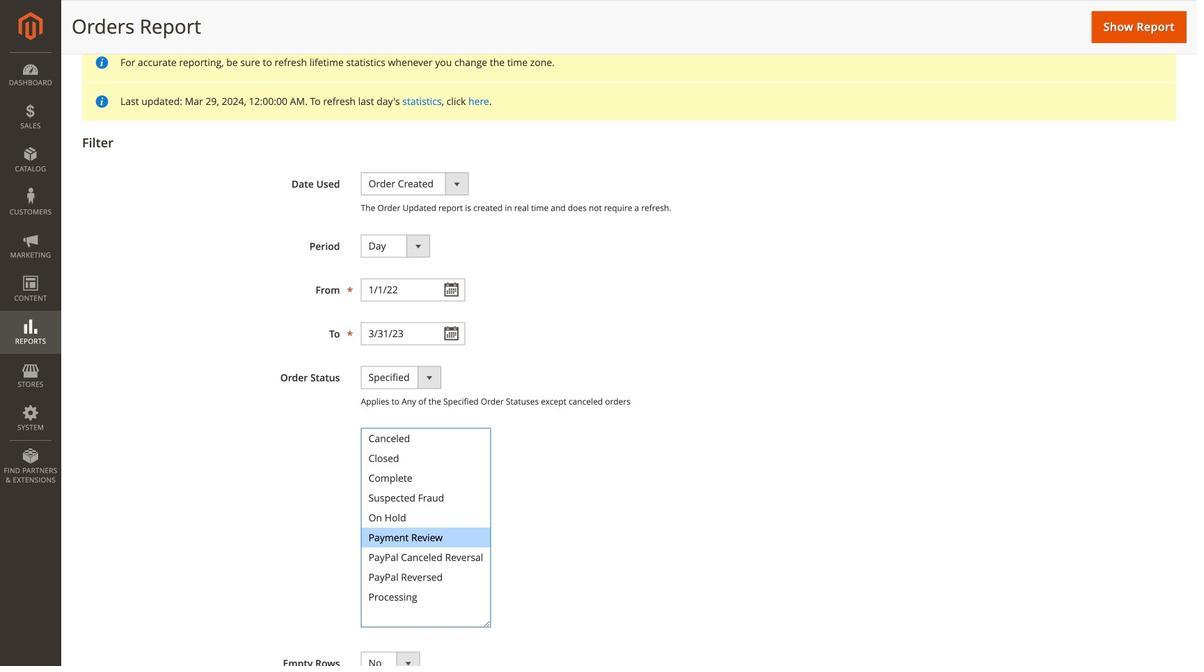 Task type: describe. For each thing, give the bounding box(es) containing it.
magento admin panel image
[[18, 12, 43, 40]]



Task type: locate. For each thing, give the bounding box(es) containing it.
None text field
[[361, 279, 465, 302], [361, 323, 465, 346], [361, 279, 465, 302], [361, 323, 465, 346]]

menu bar
[[0, 52, 61, 492]]



